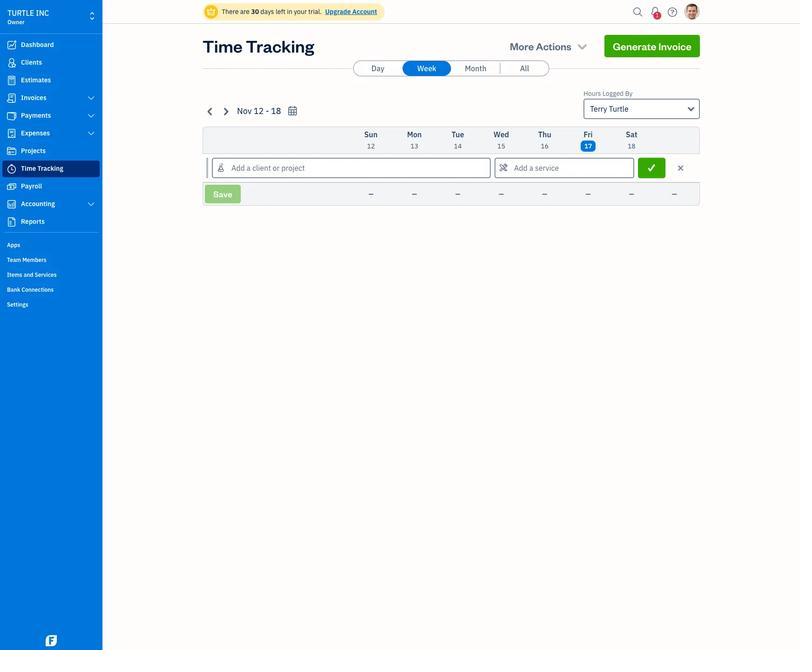 Task type: vqa. For each thing, say whether or not it's contained in the screenshot.


Task type: describe. For each thing, give the bounding box(es) containing it.
reports link
[[2, 214, 100, 231]]

payroll
[[21, 182, 42, 190]]

12 for nov
[[254, 106, 264, 116]]

all
[[520, 64, 529, 73]]

day link
[[354, 61, 402, 76]]

generate
[[613, 40, 656, 53]]

fri
[[584, 130, 593, 139]]

day
[[371, 64, 384, 73]]

14
[[454, 142, 462, 150]]

fri 17
[[584, 130, 593, 150]]

sat 18
[[626, 130, 637, 150]]

5 — from the left
[[542, 190, 547, 198]]

time tracking inside main element
[[21, 164, 63, 173]]

invoices link
[[2, 90, 100, 107]]

thu 16
[[538, 130, 551, 150]]

reports
[[21, 217, 45, 226]]

hours logged by
[[584, 89, 633, 98]]

money image
[[6, 182, 17, 191]]

1 horizontal spatial time tracking
[[203, 35, 314, 57]]

sat
[[626, 130, 637, 139]]

1
[[656, 12, 659, 19]]

13
[[411, 142, 418, 150]]

mon
[[407, 130, 422, 139]]

chevron large down image for accounting
[[87, 201, 95, 208]]

bank connections link
[[2, 283, 100, 297]]

are
[[240, 7, 250, 16]]

tracking inside main element
[[38, 164, 63, 173]]

15
[[497, 142, 505, 150]]

8 — from the left
[[672, 190, 677, 198]]

chevron large down image for invoices
[[87, 95, 95, 102]]

sun
[[364, 130, 378, 139]]

tue 14
[[452, 130, 464, 150]]

services
[[35, 272, 57, 278]]

client image
[[6, 58, 17, 68]]

time inside main element
[[21, 164, 36, 173]]

dashboard
[[21, 41, 54, 49]]

report image
[[6, 217, 17, 227]]

expenses link
[[2, 125, 100, 142]]

team members link
[[2, 253, 100, 267]]

estimate image
[[6, 76, 17, 85]]

hours
[[584, 89, 601, 98]]

nov
[[237, 106, 252, 116]]

more actions
[[510, 40, 571, 53]]

16
[[541, 142, 549, 150]]

freshbooks image
[[44, 636, 59, 647]]

bank
[[7, 286, 20, 293]]

chevron large down image for payments
[[87, 112, 95, 120]]

payment image
[[6, 111, 17, 121]]

connections
[[22, 286, 54, 293]]

left
[[276, 7, 285, 16]]

bank connections
[[7, 286, 54, 293]]

chart image
[[6, 200, 17, 209]]

mon 13
[[407, 130, 422, 150]]

apps link
[[2, 238, 100, 252]]

save row image
[[646, 163, 657, 173]]

items and services link
[[2, 268, 100, 282]]

upgrade
[[325, 7, 351, 16]]

terry turtle
[[590, 104, 629, 114]]

terry turtle button
[[584, 99, 700, 119]]

18 inside sat 18
[[628, 142, 636, 150]]

turtle inc owner
[[7, 8, 49, 26]]

items and services
[[7, 272, 57, 278]]

30
[[251, 7, 259, 16]]

terry
[[590, 104, 607, 114]]

1 button
[[648, 2, 663, 21]]

accounting
[[21, 200, 55, 208]]

more
[[510, 40, 534, 53]]

week
[[417, 64, 436, 73]]

days
[[260, 7, 274, 16]]

week link
[[403, 61, 451, 76]]

main element
[[0, 0, 126, 651]]

chevron large down image for expenses
[[87, 130, 95, 137]]

invoices
[[21, 94, 47, 102]]

there are 30 days left in your trial. upgrade account
[[222, 7, 377, 16]]

logged
[[603, 89, 624, 98]]

month link
[[451, 61, 500, 76]]



Task type: locate. For each thing, give the bounding box(es) containing it.
project image
[[6, 147, 17, 156]]

4 — from the left
[[499, 190, 504, 198]]

17
[[584, 142, 592, 150]]

dashboard link
[[2, 37, 100, 54]]

chevron large down image inside expenses link
[[87, 130, 95, 137]]

chevron large down image inside the payments link
[[87, 112, 95, 120]]

18
[[271, 106, 281, 116], [628, 142, 636, 150]]

dashboard image
[[6, 41, 17, 50]]

chevron large down image inside invoices link
[[87, 95, 95, 102]]

1 horizontal spatial time
[[203, 35, 243, 57]]

next week image
[[220, 106, 231, 117]]

—
[[368, 190, 374, 198], [412, 190, 417, 198], [455, 190, 460, 198], [499, 190, 504, 198], [542, 190, 547, 198], [586, 190, 591, 198], [629, 190, 634, 198], [672, 190, 677, 198]]

projects link
[[2, 143, 100, 160]]

1 vertical spatial time
[[21, 164, 36, 173]]

1 horizontal spatial 18
[[628, 142, 636, 150]]

month
[[465, 64, 487, 73]]

12 inside sun 12
[[367, 142, 375, 150]]

items
[[7, 272, 22, 278]]

turtle
[[7, 8, 34, 18]]

1 vertical spatial tracking
[[38, 164, 63, 173]]

1 chevron large down image from the top
[[87, 95, 95, 102]]

0 vertical spatial tracking
[[246, 35, 314, 57]]

Add a service text field
[[496, 159, 633, 177]]

team members
[[7, 257, 46, 264]]

time tracking link
[[2, 161, 100, 177]]

chevron large down image down invoices link
[[87, 112, 95, 120]]

cancel image
[[676, 163, 685, 174]]

0 horizontal spatial 18
[[271, 106, 281, 116]]

more actions button
[[502, 35, 597, 57]]

0 vertical spatial chevron large down image
[[87, 95, 95, 102]]

wed
[[494, 130, 509, 139]]

clients link
[[2, 54, 100, 71]]

estimates
[[21, 76, 51, 84]]

time
[[203, 35, 243, 57], [21, 164, 36, 173]]

chevrondown image
[[576, 40, 589, 53]]

1 vertical spatial chevron large down image
[[87, 112, 95, 120]]

chevron large down image
[[87, 95, 95, 102], [87, 112, 95, 120]]

18 right -
[[271, 106, 281, 116]]

0 horizontal spatial 12
[[254, 106, 264, 116]]

1 horizontal spatial tracking
[[246, 35, 314, 57]]

7 — from the left
[[629, 190, 634, 198]]

tue
[[452, 130, 464, 139]]

clients
[[21, 58, 42, 67]]

apps
[[7, 242, 20, 249]]

time tracking down 30
[[203, 35, 314, 57]]

time tracking
[[203, 35, 314, 57], [21, 164, 63, 173]]

there
[[222, 7, 239, 16]]

12 left -
[[254, 106, 264, 116]]

-
[[266, 106, 269, 116]]

payments link
[[2, 108, 100, 124]]

chevron large down image up reports link
[[87, 201, 95, 208]]

18 down sat
[[628, 142, 636, 150]]

expenses
[[21, 129, 50, 137]]

chevron large down image up the payments link at the top of the page
[[87, 95, 95, 102]]

3 — from the left
[[455, 190, 460, 198]]

owner
[[7, 19, 25, 26]]

invoice image
[[6, 94, 17, 103]]

choose a date image
[[287, 106, 298, 116]]

timer image
[[6, 164, 17, 174]]

accounting link
[[2, 196, 100, 213]]

previous week image
[[205, 106, 216, 117]]

expense image
[[6, 129, 17, 138]]

all link
[[500, 61, 549, 76]]

Add a client or project text field
[[213, 159, 490, 177]]

members
[[22, 257, 46, 264]]

chevron large down image down the payments link at the top of the page
[[87, 130, 95, 137]]

and
[[24, 272, 33, 278]]

settings
[[7, 301, 28, 308]]

1 vertical spatial 12
[[367, 142, 375, 150]]

1 chevron large down image from the top
[[87, 130, 95, 137]]

0 vertical spatial 12
[[254, 106, 264, 116]]

chevron large down image
[[87, 130, 95, 137], [87, 201, 95, 208]]

tracking down projects 'link'
[[38, 164, 63, 173]]

payroll link
[[2, 178, 100, 195]]

sun 12
[[364, 130, 378, 150]]

12 for sun
[[367, 142, 375, 150]]

team
[[7, 257, 21, 264]]

0 vertical spatial 18
[[271, 106, 281, 116]]

0 horizontal spatial tracking
[[38, 164, 63, 173]]

settings link
[[2, 298, 100, 312]]

12 down sun in the top left of the page
[[367, 142, 375, 150]]

wed 15
[[494, 130, 509, 150]]

generate invoice button
[[604, 35, 700, 57]]

time down there
[[203, 35, 243, 57]]

0 vertical spatial time
[[203, 35, 243, 57]]

generate invoice
[[613, 40, 692, 53]]

thu
[[538, 130, 551, 139]]

time right timer icon
[[21, 164, 36, 173]]

actions
[[536, 40, 571, 53]]

1 vertical spatial time tracking
[[21, 164, 63, 173]]

tracking down left
[[246, 35, 314, 57]]

payments
[[21, 111, 51, 120]]

1 — from the left
[[368, 190, 374, 198]]

12
[[254, 106, 264, 116], [367, 142, 375, 150]]

2 chevron large down image from the top
[[87, 112, 95, 120]]

turtle
[[609, 104, 629, 114]]

go to help image
[[665, 5, 680, 19]]

0 horizontal spatial time
[[21, 164, 36, 173]]

account
[[352, 7, 377, 16]]

6 — from the left
[[586, 190, 591, 198]]

upgrade account link
[[323, 7, 377, 16]]

1 vertical spatial 18
[[628, 142, 636, 150]]

1 vertical spatial chevron large down image
[[87, 201, 95, 208]]

search image
[[631, 5, 645, 19]]

1 horizontal spatial 12
[[367, 142, 375, 150]]

0 vertical spatial chevron large down image
[[87, 130, 95, 137]]

tracking
[[246, 35, 314, 57], [38, 164, 63, 173]]

in
[[287, 7, 292, 16]]

estimates link
[[2, 72, 100, 89]]

crown image
[[206, 7, 216, 17]]

your
[[294, 7, 307, 16]]

2 chevron large down image from the top
[[87, 201, 95, 208]]

by
[[625, 89, 633, 98]]

0 vertical spatial time tracking
[[203, 35, 314, 57]]

inc
[[36, 8, 49, 18]]

projects
[[21, 147, 46, 155]]

invoice
[[658, 40, 692, 53]]

nov 12 - 18
[[237, 106, 281, 116]]

0 horizontal spatial time tracking
[[21, 164, 63, 173]]

trial.
[[308, 7, 322, 16]]

time tracking down projects 'link'
[[21, 164, 63, 173]]

2 — from the left
[[412, 190, 417, 198]]



